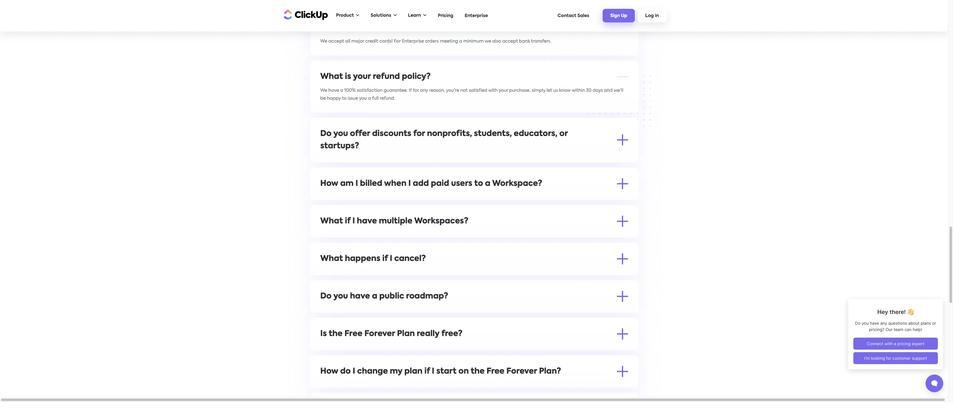 Task type: vqa. For each thing, say whether or not it's contained in the screenshot.
rightmost use
no



Task type: locate. For each thing, give the bounding box(es) containing it.
0 vertical spatial started
[[530, 173, 546, 178]]

be
[[320, 96, 326, 101]]

of inside you're free to cancel at anytime! when you do, your current plan will last until the end of your billing cycle, unless you choose to downgrade immediately.
[[507, 270, 511, 275]]

0 horizontal spatial on
[[397, 353, 403, 358]]

and
[[604, 88, 613, 93], [401, 173, 409, 178], [386, 181, 395, 185], [465, 181, 474, 185], [376, 189, 384, 193], [359, 203, 368, 208], [512, 383, 520, 387]]

an
[[457, 233, 462, 237], [472, 345, 478, 350]]

is up 100% on the top left of the page
[[345, 73, 351, 81]]

1 horizontal spatial nonprofits,
[[427, 130, 472, 138]]

i down members
[[353, 217, 355, 225]]

billing left the area
[[422, 383, 435, 387]]

0 horizontal spatial if
[[345, 217, 351, 225]]

i left start
[[432, 367, 435, 375]]

0 vertical spatial more
[[446, 158, 457, 162]]

paid up for startups, fill out and submit this form to apply for a startup credit, or head to this page for more info at the top of page
[[431, 180, 449, 188]]

what if i have multiple workspaces?
[[320, 217, 469, 225]]

startup
[[452, 189, 468, 193]]

at down submit
[[388, 195, 393, 200]]

to left issue
[[342, 96, 347, 101]]

not
[[461, 88, 468, 93]]

reason,
[[429, 88, 445, 93]]

do up orders
[[423, 24, 433, 31]]

on inside clickup automatically bills you at a prorated price based on the time left in your cycle for any paid users added to your workspace. paid users include members and internal guests.
[[445, 195, 451, 200]]

for inside do you offer discounts for nonprofits, students, educators, or startups?
[[414, 130, 425, 138]]

accept left major
[[329, 39, 344, 43]]

get
[[521, 173, 529, 178], [587, 181, 595, 185]]

0 vertical spatial how
[[320, 180, 338, 188]]

1 horizontal spatial students,
[[474, 130, 512, 138]]

how up once
[[320, 367, 338, 375]]

billing left unless
[[522, 270, 535, 275]]

accept right also on the right top of page
[[503, 39, 518, 43]]

discount" up info
[[544, 181, 565, 185]]

the right the 'is'
[[329, 330, 343, 338]]

satisfaction
[[357, 88, 383, 93]]

0 vertical spatial plan
[[397, 330, 415, 338]]

pricing link
[[435, 10, 457, 21]]

1 horizontal spatial in
[[655, 14, 659, 18]]

is left so
[[349, 345, 352, 350]]

get up workspace.
[[587, 181, 595, 185]]

to up price
[[422, 189, 427, 193]]

plan
[[397, 330, 415, 338], [448, 345, 457, 350]]

and left we'll
[[604, 88, 613, 93]]

your right do, in the bottom left of the page
[[423, 270, 432, 275]]

on down for startups, fill out and submit this form to apply for a startup credit, or head to this page for more info at the top of page
[[445, 195, 451, 200]]

here
[[389, 308, 399, 312]]

1 how from the top
[[320, 180, 338, 188]]

0 horizontal spatial paid
[[412, 353, 422, 358]]

0 horizontal spatial or
[[484, 189, 489, 193]]

0 vertical spatial educators,
[[514, 130, 558, 138]]

1 horizontal spatial on
[[445, 195, 451, 200]]

4 what from the top
[[320, 255, 343, 263]]

how for how am i billed when i add paid users to a workspace?
[[320, 180, 338, 188]]

for for for sure! this is so much more than a trial. the free forever plan offers an unmatched level of functionality compared to other "freemium" apps. we do this by making money on our paid plans.
[[320, 345, 327, 350]]

2 how from the top
[[320, 367, 338, 375]]

0 horizontal spatial click
[[411, 173, 420, 178]]

sign
[[611, 14, 620, 18]]

plan up handy
[[405, 367, 423, 375]]

1 horizontal spatial enterprise
[[465, 13, 488, 18]]

0 vertical spatial plan
[[450, 270, 460, 275]]

refund.
[[380, 96, 395, 101]]

payment
[[320, 233, 340, 237]]

any
[[420, 88, 428, 93], [515, 195, 523, 200]]

2 vertical spatial paid
[[412, 353, 422, 358]]

clickup
[[320, 195, 337, 200]]

to left other
[[575, 345, 579, 350]]

we for we have a 100% satisfaction guarantee. if for any reason, you're not satisfied with your purchase, simply let us know within 30 days and we'll be happy to issue you a full refund.
[[320, 88, 328, 93]]

a inside for sure! this is so much more than a trial. the free forever plan offers an unmatched level of functionality compared to other "freemium" apps. we do this by making money on our paid plans.
[[396, 345, 399, 350]]

and up submit
[[386, 181, 395, 185]]

for right if
[[413, 88, 419, 93]]

payment
[[345, 24, 383, 31], [521, 383, 541, 387]]

multiple
[[379, 217, 413, 225]]

do up you've
[[340, 367, 351, 375]]

do,
[[415, 270, 422, 275]]

or inside do you offer discounts for nonprofits, students, educators, or startups?
[[560, 130, 568, 138]]

paid down "the"
[[412, 353, 422, 358]]

to
[[342, 96, 347, 101], [329, 158, 333, 162], [378, 173, 383, 178], [515, 173, 520, 178], [475, 180, 483, 188], [442, 181, 447, 185], [582, 181, 586, 185], [422, 189, 427, 193], [502, 189, 507, 193], [563, 195, 567, 200], [345, 270, 349, 275], [590, 270, 595, 275], [575, 345, 579, 350], [447, 383, 452, 387]]

started
[[530, 173, 546, 178], [596, 181, 612, 185]]

forever up 'than'
[[365, 330, 395, 338]]

1 horizontal spatial plan
[[448, 345, 457, 350]]

workspace,
[[354, 233, 379, 237]]

of down startups?
[[341, 158, 345, 162]]

for inside clickup automatically bills you at a prorated price based on the time left in your cycle for any paid users added to your workspace. paid users include members and internal guests.
[[508, 195, 514, 200]]

0 horizontal spatial get
[[521, 173, 529, 178]]

2 horizontal spatial paid
[[524, 195, 534, 200]]

more left information:
[[446, 158, 457, 162]]

2 horizontal spatial all
[[480, 383, 485, 387]]

at for billed
[[388, 195, 393, 200]]

1 horizontal spatial button
[[566, 181, 581, 185]]

the down startup
[[452, 195, 459, 200]]

i up when
[[390, 255, 393, 263]]

users
[[451, 180, 473, 188], [535, 195, 546, 200], [616, 195, 627, 200]]

a left the team,
[[367, 383, 370, 387]]

cycle, right "plan,"
[[498, 383, 511, 387]]

started up 'paid'
[[596, 181, 612, 185]]

0 vertical spatial in
[[655, 14, 659, 18]]

button
[[500, 173, 514, 178], [566, 181, 581, 185]]

my
[[390, 367, 403, 375]]

1 horizontal spatial at
[[388, 195, 393, 200]]

all for accept
[[345, 39, 351, 43]]

accept?
[[452, 24, 485, 31]]

much
[[359, 345, 371, 350]]

0 horizontal spatial payment
[[345, 24, 383, 31]]

we for we certainly do! you can find it here .
[[320, 308, 328, 312]]

users right 'paid'
[[616, 195, 627, 200]]

check
[[371, 158, 384, 162]]

info
[[549, 189, 558, 193]]

learn
[[408, 13, 421, 18]]

bills
[[370, 195, 378, 200]]

0 horizontal spatial more
[[373, 345, 384, 350]]

what up happy
[[320, 73, 343, 81]]

contact sales button
[[555, 10, 593, 21]]

built
[[392, 383, 402, 387]]

we for we accept all major credit cards! for enterprise orders meeting a minimum we also accept bank transfers.
[[320, 39, 328, 43]]

of right level
[[516, 345, 521, 350]]

downgrade
[[596, 270, 621, 275]]

started up academic
[[530, 173, 546, 178]]

1 vertical spatial paid
[[524, 195, 534, 200]]

do down immediately.
[[320, 292, 332, 300]]

cancel?
[[395, 255, 426, 263]]

1 horizontal spatial billing
[[522, 270, 535, 275]]

0 vertical spatial any
[[420, 88, 428, 93]]

free?
[[442, 330, 463, 338]]

all right yes
[[334, 158, 340, 162]]

do for do you have a public roadmap?
[[320, 292, 332, 300]]

an inside for sure! this is so much more than a trial. the free forever plan offers an unmatched level of functionality compared to other "freemium" apps. we do this by making money on our paid plans.
[[472, 345, 478, 350]]

button up workspace?
[[500, 173, 514, 178]]

button up workspace.
[[566, 181, 581, 185]]

paid inside clickup automatically bills you at a prorated price based on the time left in your cycle for any paid users added to your workspace. paid users include members and internal guests.
[[524, 195, 534, 200]]

in right left
[[480, 195, 484, 200]]

1 horizontal spatial started
[[596, 181, 612, 185]]

1 vertical spatial discount"
[[544, 181, 565, 185]]

plan left offers
[[448, 345, 457, 350]]

1 vertical spatial on
[[397, 353, 403, 358]]

if down plans.
[[425, 367, 430, 375]]

and click the "claim your nonprofit discount" button to get started
[[400, 173, 546, 178]]

is the free forever plan really free?
[[320, 330, 463, 338]]

0 vertical spatial students,
[[474, 130, 512, 138]]

1 vertical spatial educators,
[[362, 181, 385, 185]]

for inside for sure! this is so much more than a trial. the free forever plan offers an unmatched level of functionality compared to other "freemium" apps. we do this by making money on our paid plans.
[[320, 345, 327, 350]]

is
[[345, 73, 351, 81], [341, 233, 344, 237], [349, 345, 352, 350]]

click up administrators,
[[411, 173, 420, 178]]

major
[[352, 39, 364, 43]]

you up certainly
[[334, 292, 348, 300]]

on for based
[[445, 195, 451, 200]]

2 vertical spatial free
[[487, 367, 505, 375]]

a left 'full'
[[368, 96, 371, 101]]

1 vertical spatial out
[[367, 189, 375, 193]]

2 vertical spatial forever
[[507, 367, 537, 375]]

0 horizontal spatial all
[[334, 158, 340, 162]]

0 vertical spatial free
[[345, 330, 363, 338]]

1 vertical spatial payment
[[521, 383, 541, 387]]

happy
[[327, 96, 341, 101]]

is left per
[[341, 233, 344, 237]]

0 horizontal spatial head
[[366, 173, 377, 178]]

2 horizontal spatial forever
[[507, 367, 537, 375]]

1 vertical spatial cycle,
[[498, 383, 511, 387]]

offer
[[350, 130, 370, 138]]

to right free
[[345, 270, 349, 275]]

we inside the we have a 100% satisfaction guarantee. if for any reason, you're not satisfied with your purchase, simply let us know within 30 days and we'll be happy to issue you a full refund.
[[320, 88, 328, 93]]

users left 'added'
[[535, 195, 546, 200]]

0 vertical spatial do
[[320, 130, 332, 138]]

users up startup
[[451, 180, 473, 188]]

0 vertical spatial is
[[345, 73, 351, 81]]

and down and click the "claim your nonprofit discount" button to get started
[[465, 181, 474, 185]]

0 horizontal spatial an
[[457, 233, 462, 237]]

is for your
[[345, 73, 351, 81]]

this up prorated
[[401, 189, 409, 193]]

have up the workspace,
[[357, 217, 377, 225]]

0 vertical spatial on
[[445, 195, 451, 200]]

you're
[[446, 88, 460, 93]]

so
[[353, 345, 358, 350]]

the left resources
[[394, 158, 401, 162]]

to left the 'take'
[[447, 383, 452, 387]]

forever inside for sure! this is so much more than a trial. the free forever plan offers an unmatched level of functionality compared to other "freemium" apps. we do this by making money on our paid plans.
[[431, 345, 447, 350]]

0 horizontal spatial out
[[367, 189, 375, 193]]

free up "plan,"
[[487, 367, 505, 375]]

head
[[366, 173, 377, 178], [430, 181, 441, 185], [490, 189, 501, 193]]

0 horizontal spatial at
[[366, 270, 371, 275]]

at inside clickup automatically bills you at a prorated price based on the time left in your cycle for any paid users added to your workspace. paid users include members and internal guests.
[[388, 195, 393, 200]]

1 vertical spatial free
[[420, 345, 430, 350]]

0 horizontal spatial plan
[[405, 367, 423, 375]]

to up for startups, fill out and submit this form to apply for a startup credit, or head to this page for more info at the top of page
[[442, 181, 447, 185]]

do up startups?
[[320, 130, 332, 138]]

for for for students, educators, and administrators, head to this link and click the "claim your academic discount" button to get started
[[333, 181, 340, 185]]

a
[[460, 39, 463, 43], [340, 88, 343, 93], [368, 96, 371, 101], [485, 180, 491, 188], [448, 189, 451, 193], [394, 195, 397, 200], [372, 292, 378, 300], [396, 345, 399, 350], [367, 383, 370, 387], [403, 383, 406, 387]]

you right issue
[[359, 96, 367, 101]]

1 vertical spatial get
[[587, 181, 595, 185]]

satisfied
[[469, 88, 488, 93]]

forever for than
[[431, 345, 447, 350]]

1 vertical spatial in
[[480, 195, 484, 200]]

1 horizontal spatial any
[[515, 195, 523, 200]]

students, inside do you offer discounts for nonprofits, students, educators, or startups?
[[474, 130, 512, 138]]

payment up major
[[345, 24, 383, 31]]

1 horizontal spatial we
[[485, 39, 491, 43]]

at inside you're free to cancel at anytime! when you do, your current plan will last until the end of your billing cycle, unless you choose to downgrade immediately.
[[366, 270, 371, 275]]

this link link
[[448, 181, 464, 185]]

1 vertical spatial at
[[366, 270, 371, 275]]

0 vertical spatial or
[[560, 130, 568, 138]]

head up apply
[[430, 181, 441, 185]]

anytime!
[[372, 270, 392, 275]]

0 horizontal spatial in
[[480, 195, 484, 200]]

1 vertical spatial is
[[341, 233, 344, 237]]

2 horizontal spatial free
[[487, 367, 505, 375]]

free up plans.
[[420, 345, 430, 350]]

0 vertical spatial have
[[329, 88, 339, 93]]

what happens if i cancel?
[[320, 255, 426, 263]]

and inside the we have a 100% satisfaction guarantee. if for any reason, you're not satisfied with your purchase, simply let us know within 30 days and we'll be happy to issue you a full refund.
[[604, 88, 613, 93]]

you right bills
[[379, 195, 387, 200]]

how am i billed when i add paid users to a workspace?
[[320, 180, 543, 188]]

details.
[[542, 383, 558, 387]]

how do i change my plan if i start on the free forever plan?
[[320, 367, 561, 375]]

methods
[[385, 24, 421, 31]]

let
[[547, 88, 553, 93]]

this left link
[[448, 181, 456, 185]]

1 horizontal spatial all
[[345, 39, 351, 43]]

cancel
[[350, 270, 365, 275]]

0 vertical spatial at
[[388, 195, 393, 200]]

for up resources
[[414, 130, 425, 138]]

2 what from the top
[[320, 73, 343, 81]]

3 what from the top
[[320, 217, 343, 225]]

this inside for sure! this is so much more than a trial. the free forever plan offers an unmatched level of functionality compared to other "freemium" apps. we do this by making money on our paid plans.
[[348, 353, 356, 358]]

free inside for sure! this is so much more than a trial. the free forever plan offers an unmatched level of functionality compared to other "freemium" apps. we do this by making money on our paid plans.
[[420, 345, 430, 350]]

0 horizontal spatial nonprofits,
[[341, 173, 365, 178]]

1 horizontal spatial payment
[[521, 383, 541, 387]]

do down this
[[341, 353, 347, 358]]

a inside clickup automatically bills you at a prorated price based on the time left in your cycle for any paid users added to your workspace. paid users include members and internal guests.
[[394, 195, 397, 200]]

2 do from the top
[[320, 292, 332, 300]]

1 vertical spatial "claim
[[494, 181, 509, 185]]

and inside clickup automatically bills you at a prorated price based on the time left in your cycle for any paid users added to your workspace. paid users include members and internal guests.
[[359, 203, 368, 208]]

a left trial.
[[396, 345, 399, 350]]

1 vertical spatial billing
[[422, 383, 435, 387]]

forever down level
[[507, 367, 537, 375]]

what down product
[[320, 24, 343, 31]]

all left major
[[345, 39, 351, 43]]

0 vertical spatial we
[[485, 39, 491, 43]]

1 what from the top
[[320, 24, 343, 31]]

1 vertical spatial click
[[475, 181, 485, 185]]

billing
[[522, 270, 535, 275], [422, 383, 435, 387]]

1 vertical spatial plan
[[405, 367, 423, 375]]

how for how do i change my plan if i start on the free forever plan?
[[320, 367, 338, 375]]

a down submit
[[394, 195, 397, 200]]

apps.
[[320, 353, 332, 358]]

an right offers
[[472, 345, 478, 350]]

0 vertical spatial cycle,
[[537, 270, 549, 275]]

1 horizontal spatial forever
[[431, 345, 447, 350]]

all
[[345, 39, 351, 43], [334, 158, 340, 162], [480, 383, 485, 387]]

to right 'added'
[[563, 195, 567, 200]]

have up happy
[[329, 88, 339, 93]]

have
[[329, 88, 339, 93], [357, 217, 377, 225], [350, 292, 370, 300]]

head up billed
[[366, 173, 377, 178]]

any down this page link
[[515, 195, 523, 200]]

do inside do you offer discounts for nonprofits, students, educators, or startups?
[[320, 130, 332, 138]]

and down automatically
[[359, 203, 368, 208]]

cycle,
[[537, 270, 549, 275], [498, 383, 511, 387]]

do
[[320, 130, 332, 138], [320, 292, 332, 300]]

we inside for sure! this is so much more than a trial. the free forever plan offers an unmatched level of functionality compared to other "freemium" apps. we do this by making money on our paid plans.
[[333, 353, 340, 358]]

handy
[[407, 383, 421, 387]]

0 vertical spatial nonprofits,
[[427, 130, 472, 138]]

workspace?
[[493, 180, 543, 188]]

on for start
[[459, 367, 469, 375]]

2 vertical spatial on
[[459, 367, 469, 375]]

click
[[411, 173, 420, 178], [475, 181, 485, 185]]

log in link
[[638, 9, 667, 22]]

your inside the we have a 100% satisfaction guarantee. if for any reason, you're not satisfied with your purchase, simply let us know within 30 days and we'll be happy to issue you a full refund.
[[499, 88, 509, 93]]

"claim up how am i billed when i add paid users to a workspace?
[[430, 173, 445, 178]]

do for do you offer discounts for nonprofits, students, educators, or startups?
[[320, 130, 332, 138]]

plan?
[[539, 367, 561, 375]]

credit,
[[469, 189, 483, 193]]

0 horizontal spatial accept
[[329, 39, 344, 43]]

on inside for sure! this is so much more than a trial. the free forever plan offers an unmatched level of functionality compared to other "freemium" apps. we do this by making money on our paid plans.
[[397, 353, 403, 358]]

in
[[655, 14, 659, 18], [480, 195, 484, 200]]

1 do from the top
[[320, 130, 332, 138]]

plan inside for sure! this is so much more than a trial. the free forever plan offers an unmatched level of functionality compared to other "freemium" apps. we do this by making money on our paid plans.
[[448, 345, 457, 350]]

2 horizontal spatial on
[[459, 367, 469, 375]]

discount"
[[478, 173, 498, 178], [544, 181, 565, 185]]

2 vertical spatial more
[[373, 345, 384, 350]]

nonprofit
[[456, 173, 477, 178]]

1 horizontal spatial paid
[[431, 180, 449, 188]]

payment left details.
[[521, 383, 541, 387]]

0 horizontal spatial "claim
[[430, 173, 445, 178]]

created
[[348, 383, 366, 387]]

1 vertical spatial how
[[320, 367, 338, 375]]

we left also on the right top of page
[[485, 39, 491, 43]]

you inside the we have a 100% satisfaction guarantee. if for any reason, you're not satisfied with your purchase, simply let us know within 30 days and we'll be happy to issue you a full refund.
[[359, 96, 367, 101]]

the down and click the "claim your nonprofit discount" button to get started
[[486, 181, 493, 185]]

area
[[436, 383, 446, 387]]

0 horizontal spatial billing
[[422, 383, 435, 387]]

any inside clickup automatically bills you at a prorated price based on the time left in your cycle for any paid users added to your workspace. paid users include members and internal guests.
[[515, 195, 523, 200]]

the left end in the bottom of the page
[[489, 270, 496, 275]]

any inside the we have a 100% satisfaction guarantee. if for any reason, you're not satisfied with your purchase, simply let us know within 30 days and we'll be happy to issue you a full refund.
[[420, 88, 428, 93]]

1 vertical spatial head
[[430, 181, 441, 185]]

educators,
[[514, 130, 558, 138], [362, 181, 385, 185]]

requires
[[438, 233, 456, 237]]



Task type: describe. For each thing, give the bounding box(es) containing it.
do you have a public roadmap?
[[320, 292, 448, 300]]

cycle, inside you're free to cancel at anytime! when you do, your current plan will last until the end of your billing cycle, unless you choose to downgrade immediately.
[[537, 270, 549, 275]]

resources
[[402, 158, 423, 162]]

free
[[335, 270, 344, 275]]

choose
[[573, 270, 589, 275]]

the inside you're free to cancel at anytime! when you do, your current plan will last until the end of your billing cycle, unless you choose to downgrade immediately.
[[489, 270, 496, 275]]

current
[[433, 270, 449, 275]]

1 horizontal spatial get
[[587, 181, 595, 185]]

more inside for sure! this is so much more than a trial. the free forever plan offers an unmatched level of functionality compared to other "freemium" apps. we do this by making money on our paid plans.
[[373, 345, 384, 350]]

add
[[413, 180, 429, 188]]

for for for startups, fill out and submit this form to apply for a startup credit, or head to this page for more info
[[333, 189, 340, 193]]

0 vertical spatial discount"
[[478, 173, 498, 178]]

cards!
[[380, 39, 393, 43]]

a down and click the "claim your nonprofit discount" button to get started
[[485, 180, 491, 188]]

minimum
[[464, 39, 484, 43]]

members
[[337, 203, 358, 208]]

up
[[622, 14, 628, 18]]

what for what is your refund policy?
[[320, 73, 343, 81]]

in inside clickup automatically bills you at a prorated price based on the time left in your cycle for any paid users added to your workspace. paid users include members and internal guests.
[[480, 195, 484, 200]]

your up the this link link
[[446, 173, 455, 178]]

0 vertical spatial head
[[366, 173, 377, 178]]

happens
[[345, 255, 381, 263]]

2 horizontal spatial users
[[616, 195, 627, 200]]

1 accept from the left
[[329, 39, 344, 43]]

0 vertical spatial get
[[521, 173, 529, 178]]

and up administrators,
[[401, 173, 409, 178]]

you down pricing 'link'
[[435, 24, 450, 31]]

your left cycle
[[485, 195, 494, 200]]

policy?
[[402, 73, 431, 81]]

2 vertical spatial do
[[340, 367, 351, 375]]

startups?
[[320, 142, 359, 150]]

will
[[461, 270, 468, 275]]

2 horizontal spatial head
[[490, 189, 501, 193]]

administrators,
[[396, 181, 429, 185]]

0 vertical spatial enterprise
[[465, 13, 488, 18]]

and right "plan,"
[[512, 383, 520, 387]]

to up billed
[[378, 173, 383, 178]]

sign up
[[611, 14, 628, 18]]

of inside for sure! this is so much more than a trial. the free forever plan offers an unmatched level of functionality compared to other "freemium" apps. we do this by making money on our paid plans.
[[516, 345, 521, 350]]

1 horizontal spatial users
[[535, 195, 546, 200]]

your up this page link
[[510, 181, 519, 185]]

have inside the we have a 100% satisfaction guarantee. if for any reason, you're not satisfied with your purchase, simply let us know within 30 days and we'll be happy to issue you a full refund.
[[329, 88, 339, 93]]

1 horizontal spatial if
[[383, 255, 388, 263]]

1 horizontal spatial head
[[430, 181, 441, 185]]

educators, inside do you offer discounts for nonprofits, students, educators, or startups?
[[514, 130, 558, 138]]

to inside the we have a 100% satisfaction guarantee. if for any reason, you're not satisfied with your purchase, simply let us know within 30 days and we'll be happy to issue you a full refund.
[[342, 96, 347, 101]]

0 horizontal spatial educators,
[[362, 181, 385, 185]]

you inside clickup automatically bills you at a prorated price based on the time left in your cycle for any paid users added to your workspace. paid users include members and internal guests.
[[379, 195, 387, 200]]

2 vertical spatial all
[[480, 383, 485, 387]]

you right unless
[[564, 270, 572, 275]]

solutions
[[371, 13, 391, 18]]

1 vertical spatial nonprofits,
[[341, 173, 365, 178]]

0 horizontal spatial cycle,
[[498, 383, 511, 387]]

to up workspace?
[[515, 173, 520, 178]]

1 vertical spatial enterprise
[[402, 39, 424, 43]]

0 vertical spatial an
[[457, 233, 462, 237]]

the up add
[[421, 173, 429, 178]]

you're free to cancel at anytime! when you do, your current plan will last until the end of your billing cycle, unless you choose to downgrade immediately.
[[320, 270, 621, 283]]

start
[[437, 367, 457, 375]]

added
[[547, 195, 562, 200]]

at for i
[[366, 270, 371, 275]]

until
[[478, 270, 488, 275]]

0 vertical spatial forever
[[365, 330, 395, 338]]

to up workspace.
[[582, 181, 586, 185]]

of right the care
[[475, 383, 479, 387]]

issue
[[348, 96, 358, 101]]

and up bills
[[376, 189, 384, 193]]

bank
[[519, 39, 530, 43]]

your up satisfaction
[[353, 73, 371, 81]]

is
[[320, 330, 327, 338]]

the up the care
[[471, 367, 485, 375]]

here link
[[389, 308, 399, 312]]

really
[[417, 330, 440, 338]]

meaning
[[380, 233, 400, 237]]

what is your refund policy?
[[320, 73, 431, 81]]

individual
[[464, 233, 485, 237]]

0 vertical spatial do
[[423, 24, 433, 31]]

than
[[385, 345, 395, 350]]

do inside for sure! this is so much more than a trial. the free forever plan offers an unmatched level of functionality compared to other "freemium" apps. we do this by making money on our paid plans.
[[341, 353, 347, 358]]

this form link
[[401, 189, 421, 193]]

prorated
[[398, 195, 418, 200]]

this down workspace?
[[508, 189, 516, 193]]

days
[[593, 88, 603, 93]]

learn button
[[405, 9, 430, 22]]

guarantee.
[[384, 88, 408, 93]]

forever for i
[[507, 367, 537, 375]]

free for plan
[[487, 367, 505, 375]]

to right choose
[[590, 270, 595, 275]]

to inside clickup automatically bills you at a prorated price based on the time left in your cycle for any paid users added to your workspace. paid users include members and internal guests.
[[563, 195, 567, 200]]

.
[[399, 308, 400, 312]]

credit
[[366, 39, 378, 43]]

to inside for sure! this is so much more than a trial. the free forever plan offers an unmatched level of functionality compared to other "freemium" apps. we do this by making money on our paid plans.
[[575, 345, 579, 350]]

change
[[357, 367, 388, 375]]

team,
[[371, 383, 384, 387]]

orders
[[425, 39, 439, 43]]

0 vertical spatial button
[[500, 173, 514, 178]]

i up this form link
[[409, 180, 411, 188]]

what for what if i have multiple workspaces?
[[320, 217, 343, 225]]

we'll
[[614, 88, 624, 93]]

this page link
[[508, 189, 528, 193]]

a up can
[[372, 292, 378, 300]]

plan,
[[486, 383, 497, 387]]

0 vertical spatial if
[[345, 217, 351, 225]]

is inside for sure! this is so much more than a trial. the free forever plan offers an unmatched level of functionality compared to other "freemium" apps. we do this by making money on our paid plans.
[[349, 345, 352, 350]]

for down academic
[[529, 189, 536, 193]]

trial.
[[400, 345, 410, 350]]

making
[[363, 353, 380, 358]]

to right yes
[[329, 158, 333, 162]]

information:
[[458, 158, 485, 162]]

2 accept from the left
[[503, 39, 518, 43]]

your left workspace.
[[568, 195, 578, 200]]

for up based
[[441, 189, 447, 193]]

1 vertical spatial more
[[537, 189, 548, 193]]

1 vertical spatial button
[[566, 181, 581, 185]]

functionality
[[522, 345, 550, 350]]

0 horizontal spatial users
[[451, 180, 473, 188]]

0 vertical spatial click
[[411, 173, 420, 178]]

certainly
[[329, 308, 348, 312]]

a down the this link link
[[448, 189, 451, 193]]

for for for nonprofits, head to
[[333, 173, 340, 178]]

the inside clickup automatically bills you at a prorated price based on the time left in your cycle for any paid users added to your workspace. paid users include members and internal guests.
[[452, 195, 459, 200]]

log in
[[646, 14, 659, 18]]

paid inside for sure! this is so much more than a trial. the free forever plan offers an unmatched level of functionality compared to other "freemium" apps. we do this by making money on our paid plans.
[[412, 353, 422, 358]]

what for what happens if i cancel?
[[320, 255, 343, 263]]

2 vertical spatial have
[[350, 292, 370, 300]]

2 horizontal spatial if
[[425, 367, 430, 375]]

your right end in the bottom of the page
[[512, 270, 521, 275]]

free for much
[[420, 345, 430, 350]]

full
[[372, 96, 379, 101]]

1 horizontal spatial discount"
[[544, 181, 565, 185]]

to up cycle
[[502, 189, 507, 193]]

end
[[497, 270, 505, 275]]

1 horizontal spatial click
[[475, 181, 485, 185]]

1 vertical spatial students,
[[341, 181, 361, 185]]

also
[[493, 39, 501, 43]]

0 horizontal spatial we
[[385, 383, 391, 387]]

i up created
[[353, 367, 355, 375]]

cycle
[[495, 195, 507, 200]]

for startups, fill out and submit this form to apply for a startup credit, or head to this page for more info
[[333, 189, 558, 193]]

1 horizontal spatial more
[[446, 158, 457, 162]]

100%
[[344, 88, 356, 93]]

if
[[409, 88, 412, 93]]

by
[[357, 353, 362, 358]]

when
[[384, 180, 407, 188]]

0 horizontal spatial plan
[[397, 330, 415, 338]]

submit
[[386, 189, 400, 193]]

0 horizontal spatial started
[[530, 173, 546, 178]]

include
[[320, 203, 336, 208]]

0 vertical spatial payment
[[345, 24, 383, 31]]

plan inside you're free to cancel at anytime! when you do, your current plan will last until the end of your billing cycle, unless you choose to downgrade immediately.
[[450, 270, 460, 275]]

you inside do you offer discounts for nonprofits, students, educators, or startups?
[[334, 130, 348, 138]]

below
[[424, 158, 437, 162]]

for sure! this is so much more than a trial. the free forever plan offers an unmatched level of functionality compared to other "freemium" apps. we do this by making money on our paid plans.
[[320, 345, 618, 358]]

academic
[[521, 181, 543, 185]]

apply
[[428, 189, 440, 193]]

0 horizontal spatial free
[[345, 330, 363, 338]]

billing inside you're free to cancel at anytime! when you do, your current plan will last until the end of your billing cycle, unless you choose to downgrade immediately.
[[522, 270, 535, 275]]

0 vertical spatial out
[[386, 158, 393, 162]]

a right the meeting
[[460, 39, 463, 43]]

what payment methods do you accept?
[[320, 24, 485, 31]]

to up credit,
[[475, 180, 483, 188]]

for inside the we have a 100% satisfaction guarantee. if for any reason, you're not satisfied with your purchase, simply let us know within 30 days and we'll be happy to issue you a full refund.
[[413, 88, 419, 93]]

clickup image
[[282, 8, 328, 20]]

you
[[357, 308, 365, 312]]

enterprise link
[[462, 10, 491, 21]]

workspace.
[[579, 195, 604, 200]]

i down for nonprofits, head to
[[356, 180, 358, 188]]

upgrade.
[[486, 233, 505, 237]]

the left above!
[[346, 158, 353, 162]]

1 vertical spatial have
[[357, 217, 377, 225]]

once
[[320, 383, 332, 387]]

you left do, in the bottom left of the page
[[406, 270, 414, 275]]

1 vertical spatial or
[[484, 189, 489, 193]]

for right below
[[438, 158, 445, 162]]

transfers.
[[531, 39, 552, 43]]

nonprofits, inside do you offer discounts for nonprofits, students, educators, or startups?
[[427, 130, 472, 138]]

clickup automatically bills you at a prorated price based on the time left in your cycle for any paid users added to your workspace. paid users include members and internal guests.
[[320, 195, 627, 208]]

a right built
[[403, 383, 406, 387]]

a left 100% on the top left of the page
[[340, 88, 343, 93]]

all for to
[[334, 158, 340, 162]]

am
[[340, 180, 354, 188]]

form
[[410, 189, 421, 193]]

paid
[[605, 195, 615, 200]]

simply
[[532, 88, 546, 93]]

fill
[[361, 189, 366, 193]]

contact sales
[[558, 13, 590, 18]]

product
[[336, 13, 354, 18]]

what for what payment methods do you accept?
[[320, 24, 343, 31]]

each
[[401, 233, 412, 237]]

is for per
[[341, 233, 344, 237]]

payment is per workspace, meaning each workspace requires an individual upgrade.
[[320, 233, 505, 237]]

billed
[[360, 180, 383, 188]]



